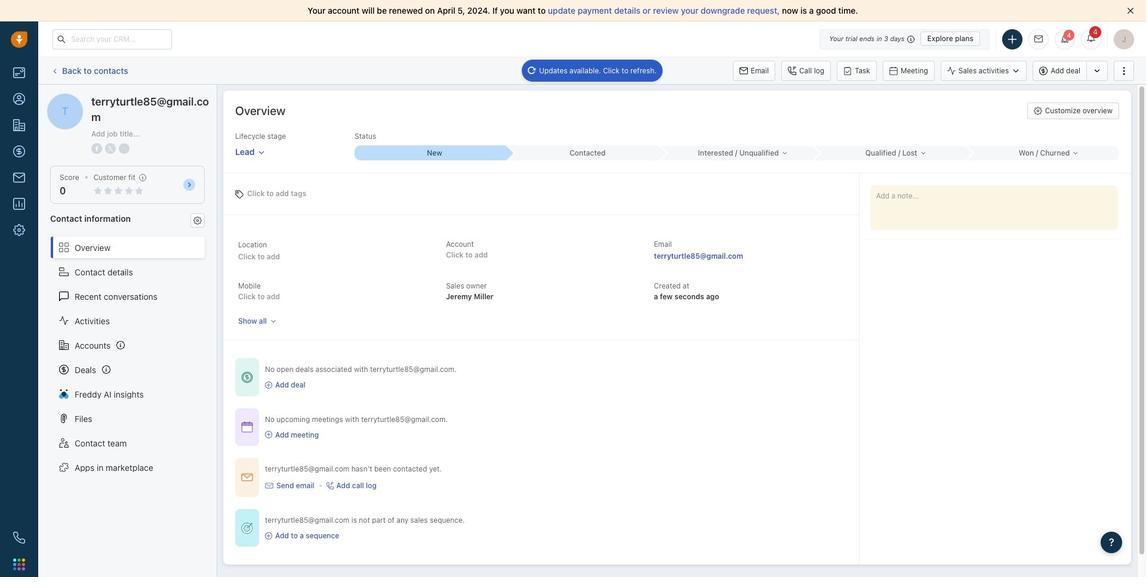 Task type: locate. For each thing, give the bounding box(es) containing it.
container_wx8msf4aqz5i3rn1 image
[[265, 382, 272, 389], [265, 482, 273, 491], [326, 483, 333, 490], [265, 533, 272, 540]]

container_wx8msf4aqz5i3rn1 image
[[241, 372, 253, 384], [241, 422, 253, 434], [265, 432, 272, 439], [241, 472, 253, 484], [241, 523, 253, 535]]

phone element
[[7, 527, 31, 550]]

mng settings image
[[193, 217, 202, 225]]

phone image
[[13, 533, 25, 544]]



Task type: vqa. For each thing, say whether or not it's contained in the screenshot.
group
no



Task type: describe. For each thing, give the bounding box(es) containing it.
send email image
[[1035, 35, 1043, 43]]

Search your CRM... text field
[[53, 29, 172, 49]]

close image
[[1127, 7, 1134, 14]]

freshworks switcher image
[[13, 559, 25, 571]]



